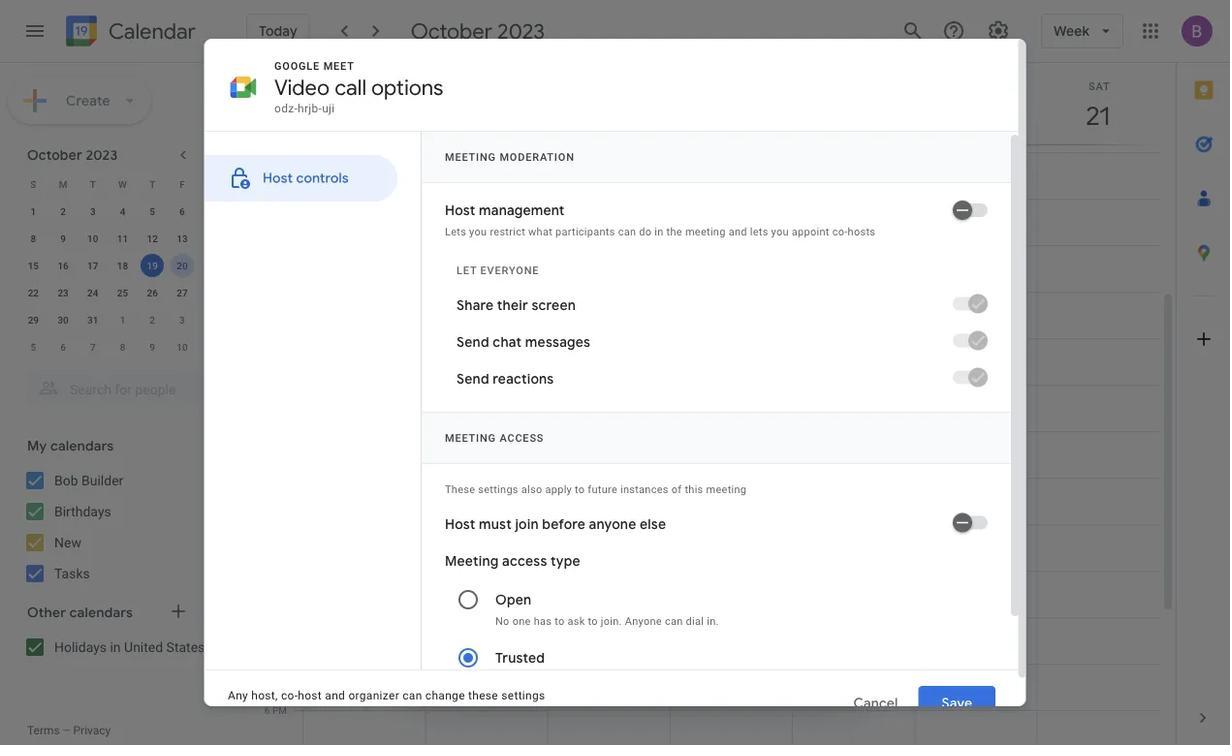 Task type: describe. For each thing, give the bounding box(es) containing it.
november 11 element
[[200, 336, 224, 359]]

november 7 element
[[81, 336, 105, 359]]

0 horizontal spatial 2
[[60, 206, 66, 217]]

31
[[87, 314, 98, 326]]

1 s from the left
[[30, 178, 36, 190]]

am for 6 am
[[272, 146, 287, 158]]

18
[[117, 260, 128, 272]]

task
[[555, 233, 584, 250]]

grid containing app.
[[248, 63, 1176, 746]]

12
[[147, 233, 158, 244]]

6 pm
[[265, 705, 287, 717]]

join with google meet
[[503, 415, 646, 432]]

gmt-
[[254, 129, 276, 141]]

find
[[488, 334, 515, 351]]

november 6 element
[[51, 336, 75, 359]]

privacy
[[73, 724, 111, 738]]

united
[[124, 640, 163, 656]]

26 element
[[141, 281, 164, 305]]

other
[[27, 604, 66, 621]]

row containing 15
[[18, 252, 227, 279]]

10 for november 10 element
[[177, 341, 188, 353]]

event button
[[488, 224, 540, 259]]

1 vertical spatial 7
[[209, 206, 215, 217]]

my calendars button
[[4, 431, 241, 462]]

0 vertical spatial 8
[[31, 233, 36, 244]]

meet.google.com/odz-
[[488, 449, 605, 463]]

event
[[496, 233, 532, 250]]

24
[[87, 287, 98, 299]]

13
[[177, 233, 188, 244]]

row containing 1
[[18, 198, 227, 225]]

builder
[[81, 473, 123, 489]]

2 inside november 2 element
[[150, 314, 155, 326]]

task button
[[548, 224, 592, 259]]

gmt-07
[[254, 129, 287, 141]]

2 t from the left
[[150, 178, 155, 190]]

calendar heading
[[105, 18, 196, 45]]

2 s from the left
[[209, 178, 215, 190]]

30 element
[[51, 308, 75, 332]]

october 2023 grid
[[18, 171, 227, 361]]

0 vertical spatial october 2023
[[411, 17, 545, 45]]

birthdays
[[54, 504, 111, 520]]

november 4 element
[[200, 308, 224, 332]]

28 element
[[200, 281, 224, 305]]

calendars for my calendars
[[50, 438, 114, 455]]

26
[[147, 287, 158, 299]]

11 element
[[111, 227, 134, 250]]

november 3 element
[[171, 308, 194, 332]]

terms
[[27, 724, 60, 738]]

my
[[27, 438, 47, 455]]

15 element
[[22, 254, 45, 277]]

18 element
[[111, 254, 134, 277]]

,
[[962, 296, 965, 310]]

6 am
[[264, 146, 287, 158]]

a
[[519, 334, 526, 351]]

main drawer image
[[23, 19, 47, 43]]

0 horizontal spatial 1
[[31, 206, 36, 217]]

w
[[118, 178, 127, 190]]

uji
[[628, 449, 640, 463]]

19, today element
[[141, 254, 164, 277]]

0 horizontal spatial october 2023
[[27, 146, 118, 163]]

hrjb-
[[605, 449, 628, 463]]

calendar
[[109, 18, 196, 45]]

november 8 element
[[111, 336, 134, 359]]

schedule
[[697, 233, 756, 250]]

join
[[503, 415, 530, 432]]

in
[[110, 640, 121, 656]]

my calendars list
[[4, 465, 241, 590]]

tasks
[[54, 566, 90, 582]]

7 column header from the left
[[1037, 63, 1161, 144]]

1 horizontal spatial october
[[411, 17, 493, 45]]

row containing s
[[18, 171, 227, 198]]

new
[[54, 535, 81, 551]]

row containing 5
[[18, 334, 227, 361]]

row containing 8
[[18, 225, 227, 252]]

14 element
[[200, 227, 224, 250]]

5 pm
[[265, 658, 287, 670]]

7 for 7 am
[[264, 193, 270, 205]]

07
[[276, 129, 287, 141]]

today
[[259, 23, 297, 40]]

appointment schedule
[[607, 233, 756, 250]]

1 inside 'element'
[[120, 314, 125, 326]]

20 element
[[171, 254, 194, 277]]

holidays
[[54, 640, 107, 656]]

25
[[117, 287, 128, 299]]

23
[[58, 287, 69, 299]]

3 inside november 3 element
[[179, 314, 185, 326]]

22 element
[[22, 281, 45, 305]]

19 cell
[[138, 252, 167, 279]]

privacy link
[[73, 724, 111, 738]]



Task type: vqa. For each thing, say whether or not it's contained in the screenshot.
May 2024 grid
no



Task type: locate. For each thing, give the bounding box(es) containing it.
november 9 element
[[141, 336, 164, 359]]

6 row from the top
[[18, 306, 227, 334]]

new element
[[763, 233, 794, 248]]

0 vertical spatial 5
[[150, 206, 155, 217]]

5 down the 29 "element"
[[31, 341, 36, 353]]

row up 4
[[18, 171, 227, 198]]

my calendars
[[27, 438, 114, 455]]

row
[[18, 171, 227, 198], [18, 198, 227, 225], [18, 225, 227, 252], [18, 252, 227, 279], [18, 279, 227, 306], [18, 306, 227, 334], [18, 334, 227, 361]]

2 am from the top
[[272, 193, 287, 205]]

8
[[31, 233, 36, 244], [120, 341, 125, 353]]

1 vertical spatial 9
[[150, 341, 155, 353]]

am for 7 am
[[272, 193, 287, 205]]

1 row from the top
[[18, 171, 227, 198]]

2023
[[498, 17, 545, 45], [86, 146, 118, 163]]

1 vertical spatial 3
[[179, 314, 185, 326]]

8 down november 1 'element' on the left top
[[120, 341, 125, 353]]

row down 4
[[18, 225, 227, 252]]

app. , 9am
[[938, 296, 991, 310]]

2 horizontal spatial 7
[[264, 193, 270, 205]]

row down '11' element
[[18, 252, 227, 279]]

row down w
[[18, 198, 227, 225]]

9
[[60, 233, 66, 244], [150, 341, 155, 353]]

25 element
[[111, 281, 134, 305]]

0 horizontal spatial 8
[[31, 233, 36, 244]]

1 vertical spatial calendars
[[69, 604, 133, 621]]

3 up november 10 element
[[179, 314, 185, 326]]

november 2 element
[[141, 308, 164, 332]]

pm
[[272, 658, 287, 670], [272, 705, 287, 717]]

find a time button
[[480, 325, 567, 360]]

s
[[30, 178, 36, 190], [209, 178, 215, 190]]

pm down 5 pm
[[272, 705, 287, 717]]

16
[[58, 260, 69, 272]]

pm up 6 pm
[[272, 658, 287, 670]]

6 down 30 element
[[60, 341, 66, 353]]

column header
[[303, 63, 426, 144], [425, 63, 548, 144], [548, 63, 671, 144], [670, 63, 793, 144], [792, 63, 916, 144], [915, 63, 1038, 144], [1037, 63, 1161, 144]]

row containing 29
[[18, 306, 227, 334]]

1 vertical spatial 2023
[[86, 146, 118, 163]]

0 vertical spatial october
[[411, 17, 493, 45]]

6 column header from the left
[[915, 63, 1038, 144]]

None search field
[[0, 365, 241, 407]]

7 up 14 element in the left of the page
[[209, 206, 215, 217]]

23 element
[[51, 281, 75, 305]]

1 vertical spatial october
[[27, 146, 82, 163]]

5
[[150, 206, 155, 217], [31, 341, 36, 353], [265, 658, 270, 670]]

5 for 5 pm
[[265, 658, 270, 670]]

time
[[530, 334, 559, 351]]

5 row from the top
[[18, 279, 227, 306]]

3
[[90, 206, 96, 217], [179, 314, 185, 326]]

1 horizontal spatial 1
[[120, 314, 125, 326]]

Add title text field
[[488, 176, 841, 206]]

7 for the november 7 element
[[90, 341, 96, 353]]

2 horizontal spatial 5
[[265, 658, 270, 670]]

5 column header from the left
[[792, 63, 916, 144]]

0 horizontal spatial 3
[[90, 206, 96, 217]]

calendars up bob builder
[[50, 438, 114, 455]]

5 for november 5 element at the left top
[[31, 341, 36, 353]]

6 for november 6 element
[[60, 341, 66, 353]]

1 vertical spatial 1
[[120, 314, 125, 326]]

7
[[264, 193, 270, 205], [209, 206, 215, 217], [90, 341, 96, 353]]

–
[[63, 724, 70, 738]]

tab list
[[1177, 63, 1231, 691], [437, 224, 841, 259]]

6 for 6 pm
[[265, 705, 270, 717]]

terms – privacy
[[27, 724, 111, 738]]

12 element
[[141, 227, 164, 250]]

s right f
[[209, 178, 215, 190]]

terms link
[[27, 724, 60, 738]]

0 horizontal spatial 2023
[[86, 146, 118, 163]]

google
[[564, 415, 610, 432]]

today button
[[246, 14, 310, 48]]

1 pm from the top
[[272, 658, 287, 670]]

calendars
[[50, 438, 114, 455], [69, 604, 133, 621]]

1 vertical spatial october 2023
[[27, 146, 118, 163]]

31 element
[[81, 308, 105, 332]]

30
[[58, 314, 69, 326]]

1 vertical spatial 5
[[31, 341, 36, 353]]

1 vertical spatial am
[[272, 193, 287, 205]]

t left f
[[150, 178, 155, 190]]

19
[[147, 260, 158, 272]]

1 t from the left
[[90, 178, 96, 190]]

1
[[31, 206, 36, 217], [120, 314, 125, 326]]

1 horizontal spatial 8
[[120, 341, 125, 353]]

10 element
[[81, 227, 105, 250]]

row up november 1 'element' on the left top
[[18, 279, 227, 306]]

10 up 17
[[87, 233, 98, 244]]

s left m
[[30, 178, 36, 190]]

17
[[87, 260, 98, 272]]

16 element
[[51, 254, 75, 277]]

3 row from the top
[[18, 225, 227, 252]]

1 horizontal spatial 3
[[179, 314, 185, 326]]

4 column header from the left
[[670, 63, 793, 144]]

0 horizontal spatial 10
[[87, 233, 98, 244]]

pm for 6 pm
[[272, 705, 287, 717]]

other calendars button
[[4, 597, 241, 628]]

0 horizontal spatial tab list
[[437, 224, 841, 259]]

holidays in united states
[[54, 640, 205, 656]]

2 down m
[[60, 206, 66, 217]]

6
[[264, 146, 270, 158], [179, 206, 185, 217], [60, 341, 66, 353], [265, 705, 270, 717]]

2 row from the top
[[18, 198, 227, 225]]

7 am
[[264, 193, 287, 205]]

1 horizontal spatial 2023
[[498, 17, 545, 45]]

0 vertical spatial 3
[[90, 206, 96, 217]]

new
[[768, 235, 789, 247]]

0 vertical spatial 9
[[60, 233, 66, 244]]

10 for "10" element
[[87, 233, 98, 244]]

calendars for other calendars
[[69, 604, 133, 621]]

0 horizontal spatial t
[[90, 178, 96, 190]]

6 down 5 pm
[[265, 705, 270, 717]]

29
[[28, 314, 39, 326]]

2 column header from the left
[[425, 63, 548, 144]]

0 vertical spatial 10
[[87, 233, 98, 244]]

october 2023
[[411, 17, 545, 45], [27, 146, 118, 163]]

t left w
[[90, 178, 96, 190]]

am down 6 am
[[272, 193, 287, 205]]

pm for 5 pm
[[272, 658, 287, 670]]

2 vertical spatial 7
[[90, 341, 96, 353]]

november 1 element
[[111, 308, 134, 332]]

7 down 31 element
[[90, 341, 96, 353]]

29 element
[[22, 308, 45, 332]]

7 row from the top
[[18, 334, 227, 361]]

1 horizontal spatial 10
[[177, 341, 188, 353]]

calendar element
[[62, 12, 196, 54]]

calendars inside dropdown button
[[69, 604, 133, 621]]

row up november 8 element
[[18, 306, 227, 334]]

0 vertical spatial 7
[[264, 193, 270, 205]]

1 horizontal spatial 7
[[209, 206, 215, 217]]

1 vertical spatial 10
[[177, 341, 188, 353]]

4 row from the top
[[18, 252, 227, 279]]

2 up november 9 element
[[150, 314, 155, 326]]

1 column header from the left
[[303, 63, 426, 144]]

calendars inside dropdown button
[[50, 438, 114, 455]]

1 horizontal spatial t
[[150, 178, 155, 190]]

0 vertical spatial 2
[[60, 206, 66, 217]]

tab list containing event
[[437, 224, 841, 259]]

20
[[177, 260, 188, 272]]

6 for 6 am
[[264, 146, 270, 158]]

join with google meet link
[[488, 406, 661, 441]]

with
[[533, 415, 561, 432]]

13 element
[[171, 227, 194, 250]]

1 vertical spatial 8
[[120, 341, 125, 353]]

1 horizontal spatial 5
[[150, 206, 155, 217]]

10 down november 3 element
[[177, 341, 188, 353]]

15
[[28, 260, 39, 272]]

row group
[[18, 198, 227, 361]]

am down 07
[[272, 146, 287, 158]]

1 am from the top
[[272, 146, 287, 158]]

1 horizontal spatial tab list
[[1177, 63, 1231, 691]]

m
[[59, 178, 67, 190]]

22
[[28, 287, 39, 299]]

10
[[87, 233, 98, 244], [177, 341, 188, 353]]

states
[[166, 640, 205, 656]]

1 horizontal spatial 9
[[150, 341, 155, 353]]

27 element
[[171, 281, 194, 305]]

grid
[[248, 63, 1176, 746]]

1 vertical spatial pm
[[272, 705, 287, 717]]

24 element
[[81, 281, 105, 305]]

t
[[90, 178, 96, 190], [150, 178, 155, 190]]

f
[[180, 178, 185, 190]]

find a time
[[488, 334, 559, 351]]

9 down november 2 element
[[150, 341, 155, 353]]

meet
[[613, 415, 646, 432]]

2
[[60, 206, 66, 217], [150, 314, 155, 326]]

am
[[272, 146, 287, 158], [272, 193, 287, 205]]

6 down f
[[179, 206, 185, 217]]

1 up 15 element
[[31, 206, 36, 217]]

0 horizontal spatial 9
[[60, 233, 66, 244]]

2 pm from the top
[[272, 705, 287, 717]]

8 up 15 element
[[31, 233, 36, 244]]

november 10 element
[[171, 336, 194, 359]]

3 up "10" element
[[90, 206, 96, 217]]

1 horizontal spatial october 2023
[[411, 17, 545, 45]]

7 down 6 am
[[264, 193, 270, 205]]

1 up november 8 element
[[120, 314, 125, 326]]

0 vertical spatial 2023
[[498, 17, 545, 45]]

4
[[120, 206, 125, 217]]

3 column header from the left
[[548, 63, 671, 144]]

1 horizontal spatial 2
[[150, 314, 155, 326]]

november 5 element
[[22, 336, 45, 359]]

calendars up the in on the left of page
[[69, 604, 133, 621]]

2 vertical spatial 5
[[265, 658, 270, 670]]

6 down gmt-
[[264, 146, 270, 158]]

app.
[[938, 296, 962, 310]]

0 horizontal spatial october
[[27, 146, 82, 163]]

21 element
[[200, 254, 224, 277]]

20 cell
[[167, 252, 197, 279]]

0 horizontal spatial 7
[[90, 341, 96, 353]]

17 element
[[81, 254, 105, 277]]

0 vertical spatial calendars
[[50, 438, 114, 455]]

0 vertical spatial am
[[272, 146, 287, 158]]

5 up 12 element
[[150, 206, 155, 217]]

bob
[[54, 473, 78, 489]]

meet.google.com/odz-hrjb-uji
[[488, 449, 640, 463]]

27
[[177, 287, 188, 299]]

october
[[411, 17, 493, 45], [27, 146, 82, 163]]

9 up 16 element
[[60, 233, 66, 244]]

0 horizontal spatial 5
[[31, 341, 36, 353]]

row group containing 1
[[18, 198, 227, 361]]

bob builder
[[54, 473, 123, 489]]

row down november 1 'element' on the left top
[[18, 334, 227, 361]]

0 vertical spatial 1
[[31, 206, 36, 217]]

5 up 6 pm
[[265, 658, 270, 670]]

row containing 22
[[18, 279, 227, 306]]

appointment
[[607, 233, 693, 250]]

11
[[117, 233, 128, 244]]

0 vertical spatial pm
[[272, 658, 287, 670]]

1 horizontal spatial s
[[209, 178, 215, 190]]

9am
[[968, 296, 991, 310]]

0 horizontal spatial s
[[30, 178, 36, 190]]

other calendars
[[27, 604, 133, 621]]

1 vertical spatial 2
[[150, 314, 155, 326]]



